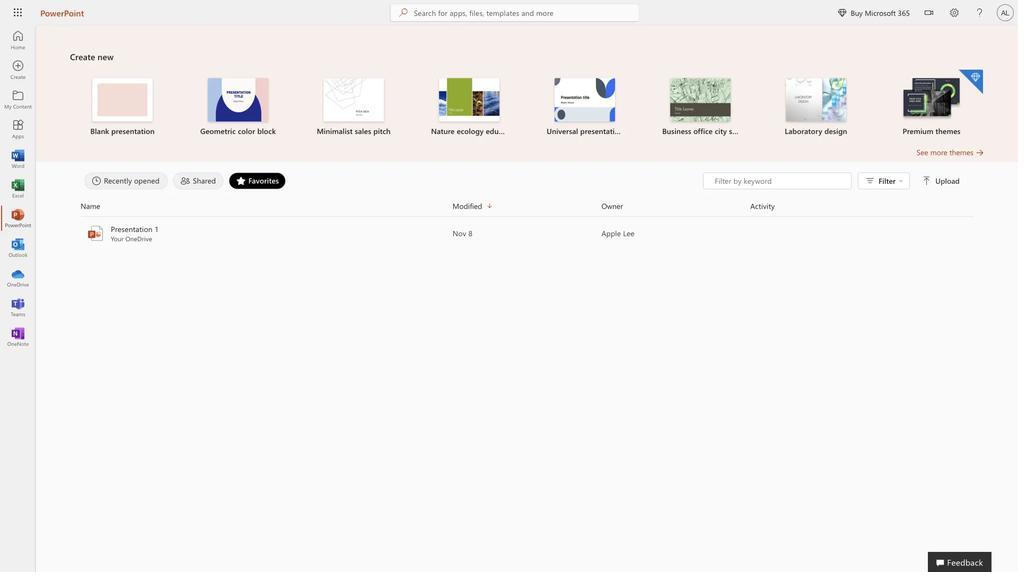 Task type: locate. For each thing, give the bounding box(es) containing it.
list
[[70, 69, 985, 147]]

filter
[[879, 176, 896, 186]]

1 horizontal spatial presentation
[[581, 126, 624, 136]]

favorites tab
[[226, 173, 289, 190]]

presentation inside the universal presentation element
[[581, 126, 624, 136]]

universal presentation
[[547, 126, 624, 136]]

name
[[81, 201, 100, 211]]

geometric color block element
[[187, 78, 290, 137]]

see more themes button
[[917, 147, 985, 158]]

name presentation 1 cell
[[81, 224, 453, 243]]

nov
[[453, 229, 466, 238]]

color
[[238, 126, 255, 136]]

none search field inside powerpoint 'banner'
[[391, 4, 639, 21]]

laboratory design element
[[765, 78, 868, 137]]

themes right more
[[950, 147, 974, 157]]

laboratory design
[[785, 126, 848, 136]]

sales
[[355, 126, 371, 136]]

1 vertical spatial themes
[[950, 147, 974, 157]]

1 horizontal spatial powerpoint image
[[87, 225, 104, 242]]

apple
[[602, 229, 621, 238]]

0 horizontal spatial presentation
[[111, 126, 155, 136]]

tab list
[[82, 173, 703, 190]]

new
[[98, 51, 114, 62]]

laboratory
[[785, 126, 823, 136]]

powerpoint image
[[13, 213, 23, 224], [87, 225, 104, 242]]


[[899, 179, 903, 183]]

powerpoint image up outlook icon
[[13, 213, 23, 224]]

row containing name
[[81, 200, 974, 217]]

presentation right blank at the top of the page
[[111, 126, 155, 136]]

0 horizontal spatial powerpoint image
[[13, 213, 23, 224]]

excel image
[[13, 184, 23, 194]]

1 presentation from the left
[[111, 126, 155, 136]]

create
[[70, 51, 95, 62]]

presentation down universal presentation image
[[581, 126, 624, 136]]

tab list inside create new main content
[[82, 173, 703, 190]]

shared tab
[[171, 173, 226, 190]]

navigation
[[0, 25, 36, 352]]

 buy microsoft 365
[[838, 8, 910, 18]]

premium themes image
[[902, 78, 962, 121]]

shared
[[193, 176, 216, 186]]

list containing blank presentation
[[70, 69, 985, 147]]

nature ecology education photo presentation element
[[418, 78, 521, 137]]

recently opened tab
[[82, 173, 171, 190]]

create new main content
[[36, 25, 1018, 248]]

recently
[[104, 176, 132, 186]]

365
[[898, 8, 910, 18]]

modified
[[453, 201, 482, 211]]

displaying 1 out of 8 files. status
[[703, 173, 962, 190]]

owner
[[602, 201, 623, 211]]

None search field
[[391, 4, 639, 21]]

list inside create new main content
[[70, 69, 985, 147]]

see
[[917, 147, 929, 157]]

premium themes element
[[881, 70, 983, 137]]

presentation
[[111, 126, 155, 136], [581, 126, 624, 136]]

tab list containing recently opened
[[82, 173, 703, 190]]


[[838, 8, 847, 17]]

universal
[[547, 126, 578, 136]]

onenote image
[[13, 332, 23, 343]]

presentation inside blank presentation element
[[111, 126, 155, 136]]

business office city sketch presentation background (widescreen) image
[[670, 78, 731, 122]]

blank
[[90, 126, 109, 136]]

filter 
[[879, 176, 903, 186]]

minimalist sales pitch
[[317, 126, 391, 136]]

themes up see more themes on the right
[[936, 126, 961, 136]]

0 vertical spatial powerpoint image
[[13, 213, 23, 224]]

2 presentation from the left
[[581, 126, 624, 136]]

0 vertical spatial themes
[[936, 126, 961, 136]]

blank presentation element
[[71, 78, 174, 137]]

1 vertical spatial powerpoint image
[[87, 225, 104, 242]]

favorites
[[248, 176, 279, 186]]

pitch
[[374, 126, 391, 136]]

nature ecology education photo presentation image
[[439, 78, 500, 122]]

premium
[[903, 126, 934, 136]]

al
[[1002, 8, 1010, 17]]

create new
[[70, 51, 114, 62]]

presentation for universal presentation
[[581, 126, 624, 136]]

premium themes
[[903, 126, 961, 136]]

activity, column 4 of 4 column header
[[751, 200, 974, 212]]

design
[[825, 126, 848, 136]]

universal presentation element
[[534, 78, 637, 137]]

row
[[81, 200, 974, 217]]

themes
[[936, 126, 961, 136], [950, 147, 974, 157]]

powerpoint image left your
[[87, 225, 104, 242]]



Task type: describe. For each thing, give the bounding box(es) containing it.
powerpoint
[[40, 7, 84, 18]]

Filter by keyword text field
[[714, 176, 846, 186]]

geometric
[[200, 126, 236, 136]]

row inside create new main content
[[81, 200, 974, 217]]

teams image
[[13, 302, 23, 313]]

recently opened
[[104, 176, 160, 186]]

 button
[[917, 0, 942, 27]]

1
[[155, 224, 159, 234]]

apple lee
[[602, 229, 635, 238]]

presentation 1 your onedrive
[[111, 224, 159, 243]]

favorites element
[[229, 173, 286, 190]]

8
[[469, 229, 473, 238]]

feedback
[[948, 557, 983, 568]]

shared element
[[173, 173, 224, 190]]

create image
[[13, 65, 23, 75]]

powerpoint banner
[[0, 0, 1018, 27]]

home image
[[13, 35, 23, 46]]

themes inside button
[[950, 147, 974, 157]]

your
[[111, 235, 124, 243]]

microsoft
[[865, 8, 896, 18]]

owner button
[[602, 200, 751, 212]]

Search box. Suggestions appear as you type. search field
[[414, 4, 639, 21]]

upload
[[936, 176, 960, 186]]


[[925, 8, 934, 17]]

laboratory design image
[[786, 78, 847, 122]]

geometric color block
[[200, 126, 276, 136]]


[[923, 177, 932, 185]]

outlook image
[[13, 243, 23, 254]]

al button
[[993, 0, 1018, 25]]

block
[[257, 126, 276, 136]]

modified button
[[453, 200, 602, 212]]

geometric color block image
[[208, 78, 268, 122]]

powerpoint image inside name presentation 1 cell
[[87, 225, 104, 242]]

onedrive
[[125, 235, 152, 243]]

presentation
[[111, 224, 153, 234]]

see more themes
[[917, 147, 974, 157]]

universal presentation image
[[555, 78, 615, 122]]

 upload
[[923, 176, 960, 186]]

opened
[[134, 176, 160, 186]]

my content image
[[13, 94, 23, 105]]

lee
[[623, 229, 635, 238]]

blank presentation
[[90, 126, 155, 136]]

name button
[[81, 200, 453, 212]]

onedrive image
[[13, 273, 23, 283]]

presentation for blank presentation
[[111, 126, 155, 136]]

recently opened element
[[84, 173, 168, 190]]

word image
[[13, 154, 23, 164]]

buy
[[851, 8, 863, 18]]

minimalist
[[317, 126, 353, 136]]

apps image
[[13, 124, 23, 135]]

minimalist sales pitch image
[[324, 78, 384, 122]]

activity
[[751, 201, 775, 211]]

business office city sketch presentation background (widescreen) element
[[649, 78, 752, 137]]

more
[[931, 147, 948, 157]]

premium templates diamond image
[[959, 70, 983, 94]]

nov 8
[[453, 229, 473, 238]]

minimalist sales pitch element
[[302, 78, 405, 137]]

feedback button
[[928, 553, 992, 573]]



Task type: vqa. For each thing, say whether or not it's contained in the screenshot.
Premium themes
yes



